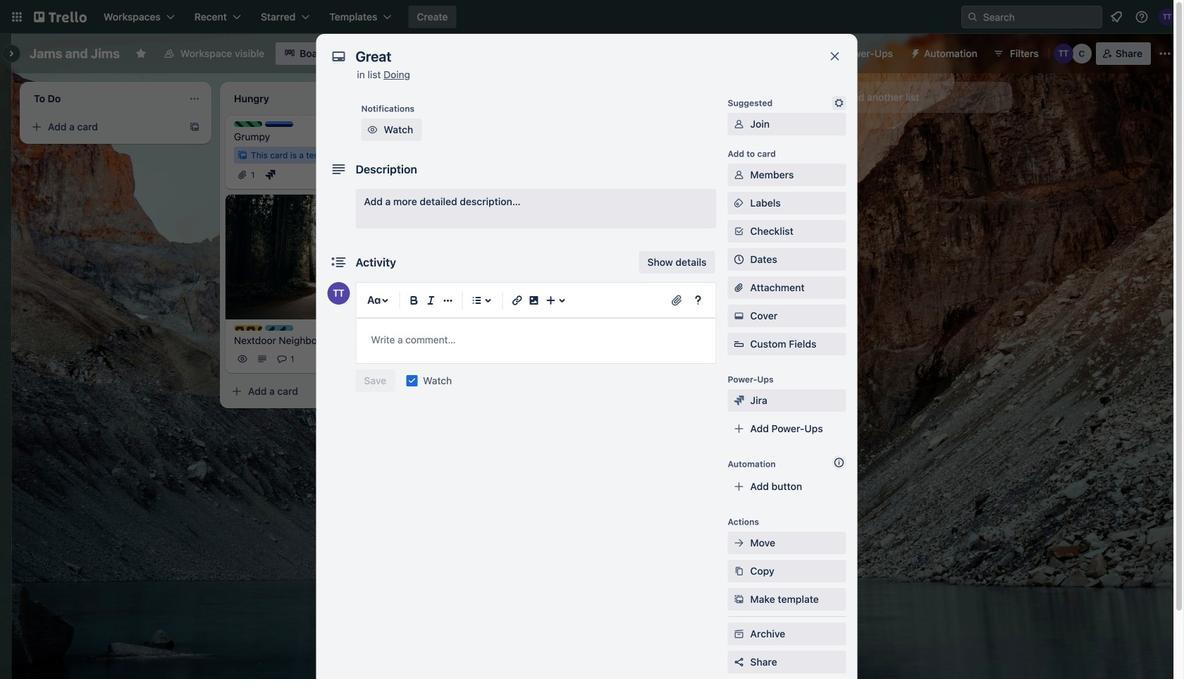 Task type: vqa. For each thing, say whether or not it's contained in the screenshot.
Primary element
yes



Task type: describe. For each thing, give the bounding box(es) containing it.
terry turtle (terryturtle) image inside 'primary' element
[[1159, 8, 1176, 25]]

text styles image
[[366, 292, 383, 309]]

0 horizontal spatial create from template… image
[[189, 121, 200, 133]]

image image
[[526, 292, 543, 309]]

open information menu image
[[1135, 10, 1149, 24]]

Main content area, start typing to enter text. text field
[[371, 331, 701, 348]]

0 horizontal spatial terry turtle (terryturtle) image
[[328, 282, 350, 305]]

Board name text field
[[23, 42, 127, 65]]

more formatting image
[[440, 292, 457, 309]]

link image
[[509, 292, 526, 309]]

show menu image
[[1158, 47, 1173, 61]]



Task type: locate. For each thing, give the bounding box(es) containing it.
terry turtle (terryturtle) image left text styles 'image'
[[328, 282, 350, 305]]

0 vertical spatial create from template… image
[[189, 121, 200, 133]]

1 horizontal spatial terry turtle (terryturtle) image
[[1054, 44, 1074, 63]]

search image
[[967, 11, 979, 23]]

chestercheeetah (chestercheeetah) image
[[1072, 44, 1092, 63]]

star or unstar board image
[[135, 48, 147, 59]]

sm image
[[832, 96, 846, 110], [366, 123, 380, 137], [732, 393, 746, 408], [732, 592, 746, 606]]

color: blue, title: none image
[[265, 121, 293, 127]]

attach and insert link image
[[670, 293, 684, 307]]

primary element
[[0, 0, 1185, 34]]

lists image
[[469, 292, 485, 309]]

color: yellow, title: none image
[[234, 325, 262, 331]]

customize views image
[[343, 47, 357, 61]]

2 horizontal spatial terry turtle (terryturtle) image
[[1159, 8, 1176, 25]]

1 vertical spatial terry turtle (terryturtle) image
[[1054, 44, 1074, 63]]

1 vertical spatial create from template… image
[[389, 386, 400, 397]]

terry turtle (terryturtle) image right open information menu icon
[[1159, 8, 1176, 25]]

editor toolbar toolbar
[[363, 289, 710, 312]]

color: green, title: none image
[[234, 121, 262, 127]]

0 vertical spatial terry turtle (terryturtle) image
[[1159, 8, 1176, 25]]

back to home image
[[34, 6, 87, 28]]

1 horizontal spatial create from template… image
[[389, 386, 400, 397]]

terry turtle (terryturtle) image down search field
[[1054, 44, 1074, 63]]

2 vertical spatial terry turtle (terryturtle) image
[[328, 282, 350, 305]]

Search field
[[962, 6, 1103, 28]]

color: sky, title: "flying cars" element
[[265, 325, 293, 331]]

0 notifications image
[[1108, 8, 1125, 25]]

bold ⌘b image
[[406, 292, 423, 309]]

terry turtle (terryturtle) image
[[1159, 8, 1176, 25], [1054, 44, 1074, 63], [328, 282, 350, 305]]

sm image
[[905, 42, 924, 62], [732, 117, 746, 131], [732, 168, 746, 182], [732, 196, 746, 210], [732, 309, 746, 323], [732, 536, 746, 550], [732, 564, 746, 578], [732, 627, 746, 641]]

create from template… image
[[189, 121, 200, 133], [389, 386, 400, 397]]

None text field
[[349, 44, 814, 69]]

open help dialog image
[[690, 292, 707, 309]]

italic ⌘i image
[[423, 292, 440, 309]]



